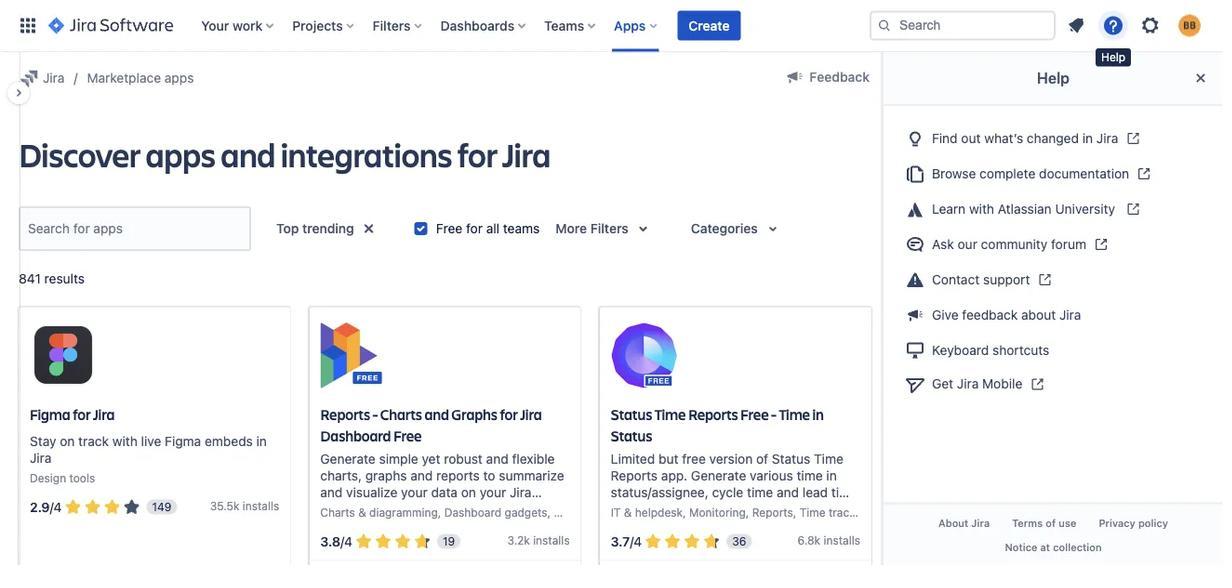 Task type: describe. For each thing, give the bounding box(es) containing it.
1 vertical spatial of
[[1046, 518, 1056, 530]]

stay
[[30, 433, 56, 449]]

learn with atlassian university
[[932, 201, 1119, 216]]

ask our community forum
[[932, 236, 1087, 252]]

tracking
[[829, 506, 872, 519]]

reports - charts and graphs for jira dashboard free
[[320, 405, 542, 445]]

time up but
[[655, 405, 686, 424]]

management
[[594, 506, 663, 519]]

top trending
[[276, 221, 354, 236]]

app.
[[661, 468, 688, 483]]

4 for status time reports free - time in status
[[634, 534, 642, 549]]

charts inside reports - charts and graphs for jira dashboard free
[[380, 405, 422, 424]]

s for dashboard
[[564, 534, 570, 547]]

2 horizontal spatial time
[[832, 485, 858, 500]]

marketplace
[[87, 70, 161, 86]]

create button
[[678, 11, 741, 40]]

jira up teams
[[502, 132, 551, 176]]

figma inside stay on track with live figma embeds in jira design tools
[[165, 433, 201, 449]]

apps
[[614, 18, 646, 33]]

cycle
[[712, 485, 744, 500]]

1 , from the left
[[438, 506, 441, 519]]

terms of use
[[1012, 518, 1077, 530]]

monitoring
[[689, 506, 746, 519]]

notifications image
[[1065, 14, 1087, 37]]

19
[[443, 536, 455, 549]]

figma for jira
[[30, 405, 115, 424]]

remove selected image
[[358, 218, 380, 240]]

design
[[30, 471, 66, 484]]

flexible
[[512, 451, 555, 466]]

for up free for all teams
[[457, 132, 497, 176]]

0 vertical spatial status
[[611, 405, 652, 424]]

about
[[1022, 308, 1056, 323]]

reports inside reports - charts and graphs for jira dashboard free
[[320, 405, 370, 424]]

and inside reports - charts and graphs for jira dashboard free
[[425, 405, 449, 424]]

notice at collection
[[1005, 541, 1102, 553]]

install for status
[[824, 534, 855, 547]]

& for charts
[[358, 506, 366, 519]]

jira link
[[19, 67, 65, 89]]

mobile
[[982, 376, 1023, 392]]

5 , from the left
[[793, 506, 797, 519]]

work
[[233, 18, 263, 33]]

free inside reports - charts and graphs for jira dashboard free
[[393, 426, 422, 445]]

it & helpdesk , monitoring , reports , time tracking
[[611, 506, 872, 519]]

help image
[[1102, 14, 1125, 37]]

notice
[[1005, 541, 1038, 553]]

but
[[659, 451, 679, 466]]

discover apps and integrations for jira
[[19, 132, 551, 176]]

gadgets
[[505, 506, 548, 519]]

6.8k
[[798, 534, 821, 547]]

more filters
[[556, 221, 629, 236]]

teams
[[544, 18, 584, 33]]

/ for status time reports free - time in status
[[630, 534, 634, 549]]

status inside limited but free version of status time reports app. generate various time in status/assignee, cycle time and lead time reports
[[772, 451, 811, 466]]

reports inside "status time reports free - time in status"
[[688, 405, 738, 424]]

3 , from the left
[[683, 506, 686, 519]]

close image
[[1190, 67, 1212, 89]]

ask
[[932, 236, 954, 252]]

of inside limited but free version of status time reports app. generate various time in status/assignee, cycle time and lead time reports
[[756, 451, 768, 466]]

integrations
[[281, 132, 452, 176]]

project
[[554, 506, 591, 519]]

3.7
[[611, 534, 630, 549]]

at
[[1040, 541, 1050, 553]]

keyboard shortcuts
[[932, 342, 1050, 358]]

learn
[[932, 201, 966, 216]]

36
[[732, 536, 746, 549]]

your profile and settings image
[[1179, 14, 1201, 37]]

robust
[[444, 451, 483, 466]]

various
[[750, 468, 793, 483]]

marketplace apps link
[[87, 67, 194, 89]]

visualize
[[346, 485, 398, 500]]

browse complete documentation link
[[899, 156, 1208, 192]]

s for status
[[855, 534, 860, 547]]

helpdesk
[[635, 506, 683, 519]]

ask our community forum link
[[899, 227, 1208, 262]]

generate inside limited but free version of status time reports app. generate various time in status/assignee, cycle time and lead time reports
[[691, 468, 746, 483]]

about
[[939, 518, 969, 530]]

simple
[[379, 451, 418, 466]]

status time reports free - time in status image
[[611, 322, 678, 389]]

jira inside stay on track with live figma embeds in jira design tools
[[30, 450, 52, 465]]

your work
[[201, 18, 263, 33]]

3.8 / 4
[[320, 534, 353, 549]]

filters button
[[367, 11, 429, 40]]

contact support link
[[899, 262, 1208, 298]]

time inside limited but free version of status time reports app. generate various time in status/assignee, cycle time and lead time reports
[[814, 451, 844, 466]]

contact support
[[932, 272, 1030, 287]]

0 horizontal spatial s
[[274, 499, 279, 512]]

documentation
[[1039, 166, 1129, 181]]

terms
[[1012, 518, 1043, 530]]

community
[[981, 236, 1048, 252]]

/ for figma for jira
[[50, 500, 54, 515]]

apps for discover
[[146, 132, 215, 176]]

marketplace apps
[[87, 70, 194, 86]]

feedback button
[[772, 62, 881, 92]]

notice at collection link
[[994, 536, 1113, 559]]

generate simple yet robust and flexible charts, graphs and reports to summarize and visualize your data on your jira dashboards
[[320, 451, 564, 517]]

install for dashboard
[[533, 534, 564, 547]]

get jira mobile link
[[899, 367, 1208, 402]]

on inside the generate simple yet robust and flexible charts, graphs and reports to summarize and visualize your data on your jira dashboards
[[461, 485, 476, 500]]

yet
[[422, 451, 440, 466]]

0 horizontal spatial figma
[[30, 405, 70, 424]]

tools
[[69, 471, 95, 484]]

status time reports free - time in status
[[611, 405, 824, 445]]

35.5k
[[210, 499, 239, 512]]

give feedback about jira link
[[899, 298, 1208, 332]]

jira up track
[[93, 405, 115, 424]]

Search for apps field
[[22, 212, 247, 246]]

1 horizontal spatial time
[[797, 468, 823, 483]]

and inside limited but free version of status time reports app. generate various time in status/assignee, cycle time and lead time reports
[[777, 485, 799, 500]]

use
[[1059, 518, 1077, 530]]

jira inside button
[[971, 518, 990, 530]]

privacy policy link
[[1088, 512, 1180, 536]]



Task type: locate. For each thing, give the bounding box(es) containing it.
1 horizontal spatial reports
[[611, 501, 654, 517]]

0 horizontal spatial reports
[[436, 468, 480, 483]]

your down to
[[480, 485, 506, 500]]

1 horizontal spatial install
[[533, 534, 564, 547]]

help inside tooltip
[[1101, 51, 1126, 64]]

reports inside the generate simple yet robust and flexible charts, graphs and reports to summarize and visualize your data on your jira dashboards
[[436, 468, 480, 483]]

reports inside limited but free version of status time reports app. generate various time in status/assignee, cycle time and lead time reports
[[611, 468, 658, 483]]

0 vertical spatial help
[[1101, 51, 1126, 64]]

6.8k install s
[[798, 534, 860, 547]]

settings image
[[1140, 14, 1162, 37]]

your
[[201, 18, 229, 33]]

install down 'tracking'
[[824, 534, 855, 547]]

generate up cycle
[[691, 468, 746, 483]]

projects button
[[287, 11, 362, 40]]

university
[[1055, 201, 1115, 216]]

limited
[[611, 451, 655, 466]]

1 vertical spatial charts
[[320, 506, 355, 519]]

graphs
[[451, 405, 498, 424]]

search image
[[877, 18, 892, 33]]

more
[[556, 221, 587, 236]]

149
[[152, 501, 172, 514]]

banner containing your work
[[0, 0, 1223, 52]]

4 right 3.7
[[634, 534, 642, 549]]

about jira button
[[927, 512, 1001, 536]]

reports down reports - charts and graphs for jira dashboard free 'image'
[[320, 405, 370, 424]]

1 horizontal spatial s
[[564, 534, 570, 547]]

jira down summarize
[[510, 485, 532, 500]]

out
[[961, 130, 981, 146]]

on right data
[[461, 485, 476, 500]]

privacy policy
[[1099, 518, 1168, 530]]

live
[[141, 433, 161, 449]]

0 horizontal spatial of
[[756, 451, 768, 466]]

time up lead on the bottom right
[[797, 468, 823, 483]]

0 vertical spatial dashboard
[[320, 426, 391, 445]]

filters inside 'popup button'
[[373, 18, 411, 33]]

jira down stay
[[30, 450, 52, 465]]

4 for reports - charts and graphs for jira dashboard free
[[344, 534, 353, 549]]

help down help 'image'
[[1101, 51, 1126, 64]]

top
[[276, 221, 299, 236]]

install right 35.5k
[[243, 499, 274, 512]]

filters right projects popup button
[[373, 18, 411, 33]]

1 horizontal spatial free
[[436, 221, 463, 236]]

1 vertical spatial dashboard
[[444, 506, 502, 519]]

trending
[[302, 221, 354, 236]]

for up track
[[73, 405, 91, 424]]

jira right get
[[957, 376, 979, 392]]

summarize
[[499, 468, 564, 483]]

3.2k
[[508, 534, 530, 547]]

0 horizontal spatial free
[[393, 426, 422, 445]]

1 - from the left
[[373, 405, 378, 424]]

help down the notifications icon
[[1037, 69, 1070, 87]]

reports down 'limited'
[[611, 468, 658, 483]]

for inside reports - charts and graphs for jira dashboard free
[[500, 405, 518, 424]]

1 your from the left
[[401, 485, 428, 500]]

with
[[969, 201, 994, 216], [112, 433, 138, 449]]

4 for figma for jira
[[54, 500, 62, 515]]

0 vertical spatial on
[[60, 433, 75, 449]]

apps right marketplace
[[165, 70, 194, 86]]

- up graphs
[[373, 405, 378, 424]]

free
[[436, 221, 463, 236], [741, 405, 769, 424], [393, 426, 422, 445]]

apps for marketplace
[[165, 70, 194, 86]]

4 right 3.8
[[344, 534, 353, 549]]

2 your from the left
[[480, 485, 506, 500]]

version
[[709, 451, 753, 466]]

& for it
[[624, 506, 632, 519]]

0 vertical spatial filters
[[373, 18, 411, 33]]

1 & from the left
[[358, 506, 366, 519]]

feedback
[[962, 308, 1018, 323]]

with inside stay on track with live figma embeds in jira design tools
[[112, 433, 138, 449]]

0 vertical spatial figma
[[30, 405, 70, 424]]

0 horizontal spatial with
[[112, 433, 138, 449]]

shortcuts
[[993, 342, 1050, 358]]

& right it
[[624, 506, 632, 519]]

embeds
[[205, 433, 253, 449]]

0 vertical spatial charts
[[380, 405, 422, 424]]

find out what's changed in jira
[[932, 130, 1118, 146]]

reports down status/assignee,
[[611, 501, 654, 517]]

give
[[932, 308, 959, 323]]

4 , from the left
[[746, 506, 749, 519]]

reports - charts and graphs for jira dashboard free image
[[320, 322, 387, 389]]

reports down various
[[752, 506, 793, 519]]

about jira
[[939, 518, 990, 530]]

1 horizontal spatial help
[[1101, 51, 1126, 64]]

browse
[[932, 166, 976, 181]]

2 horizontal spatial free
[[741, 405, 769, 424]]

context icon image
[[19, 67, 41, 89], [19, 67, 41, 89]]

free up simple
[[393, 426, 422, 445]]

jira inside the generate simple yet robust and flexible charts, graphs and reports to summarize and visualize your data on your jira dashboards
[[510, 485, 532, 500]]

dashboard down data
[[444, 506, 502, 519]]

1 horizontal spatial your
[[480, 485, 506, 500]]

terms of use link
[[1001, 512, 1088, 536]]

2 horizontal spatial install
[[824, 534, 855, 547]]

1 horizontal spatial on
[[461, 485, 476, 500]]

primary element
[[11, 0, 870, 52]]

apps button
[[609, 11, 664, 40]]

1 horizontal spatial dashboard
[[444, 506, 502, 519]]

3.2k install s
[[508, 534, 570, 547]]

free up version
[[741, 405, 769, 424]]

1 vertical spatial status
[[611, 426, 652, 445]]

install right 3.2k
[[533, 534, 564, 547]]

free left all
[[436, 221, 463, 236]]

2 - from the left
[[771, 405, 777, 424]]

1 vertical spatial free
[[741, 405, 769, 424]]

with right learn
[[969, 201, 994, 216]]

time down various
[[747, 485, 773, 500]]

changed
[[1027, 130, 1079, 146]]

1 vertical spatial filters
[[590, 221, 629, 236]]

1 vertical spatial apps
[[146, 132, 215, 176]]

for left all
[[466, 221, 483, 236]]

/ down design
[[50, 500, 54, 515]]

in inside "status time reports free - time in status"
[[813, 405, 824, 424]]

get
[[932, 376, 954, 392]]

0 horizontal spatial filters
[[373, 18, 411, 33]]

create
[[689, 18, 730, 33]]

jira
[[43, 70, 65, 86], [1097, 130, 1118, 146], [502, 132, 551, 176], [1060, 308, 1081, 323], [957, 376, 979, 392], [93, 405, 115, 424], [520, 405, 542, 424], [30, 450, 52, 465], [510, 485, 532, 500], [971, 518, 990, 530]]

s down 'tracking'
[[855, 534, 860, 547]]

learn with atlassian university link
[[899, 192, 1208, 227]]

35.5k install s
[[210, 499, 279, 512]]

charts up simple
[[380, 405, 422, 424]]

charts up 3.8 / 4
[[320, 506, 355, 519]]

1 horizontal spatial generate
[[691, 468, 746, 483]]

1 vertical spatial figma
[[165, 433, 201, 449]]

in inside limited but free version of status time reports app. generate various time in status/assignee, cycle time and lead time reports
[[826, 468, 837, 483]]

categories
[[691, 221, 758, 236]]

time
[[797, 468, 823, 483], [747, 485, 773, 500], [832, 485, 858, 500]]

in
[[1083, 130, 1093, 146], [813, 405, 824, 424], [256, 433, 267, 449], [826, 468, 837, 483]]

/ for reports - charts and graphs for jira dashboard free
[[340, 534, 344, 549]]

jira up flexible
[[520, 405, 542, 424]]

privacy
[[1099, 518, 1136, 530]]

install
[[243, 499, 274, 512], [533, 534, 564, 547], [824, 534, 855, 547]]

generate up charts,
[[320, 451, 376, 466]]

on
[[60, 433, 75, 449], [461, 485, 476, 500]]

free inside "status time reports free - time in status"
[[741, 405, 769, 424]]

of left use
[[1046, 518, 1056, 530]]

2 horizontal spatial s
[[855, 534, 860, 547]]

banner
[[0, 0, 1223, 52]]

jira inside 'link'
[[957, 376, 979, 392]]

contact
[[932, 272, 980, 287]]

find out what's changed in jira link
[[899, 121, 1208, 156]]

reports inside limited but free version of status time reports app. generate various time in status/assignee, cycle time and lead time reports
[[611, 501, 654, 517]]

dashboard inside reports - charts and graphs for jira dashboard free
[[320, 426, 391, 445]]

generate
[[320, 451, 376, 466], [691, 468, 746, 483]]

841
[[19, 271, 41, 286]]

our
[[958, 236, 978, 252]]

0 horizontal spatial on
[[60, 433, 75, 449]]

jira software image
[[48, 14, 173, 37], [48, 14, 173, 37]]

your work button
[[196, 11, 281, 40]]

0 horizontal spatial your
[[401, 485, 428, 500]]

time up lead on the bottom right
[[814, 451, 844, 466]]

stay on track with live figma embeds in jira design tools
[[30, 433, 267, 484]]

0 horizontal spatial dashboard
[[320, 426, 391, 445]]

1 horizontal spatial -
[[771, 405, 777, 424]]

time down lead on the bottom right
[[800, 506, 826, 519]]

filters
[[373, 18, 411, 33], [590, 221, 629, 236]]

apps down marketplace apps link
[[146, 132, 215, 176]]

figma for jira image
[[30, 322, 97, 389]]

1 vertical spatial on
[[461, 485, 476, 500]]

0 horizontal spatial install
[[243, 499, 274, 512]]

browse complete documentation
[[932, 166, 1129, 181]]

appswitcher icon image
[[17, 14, 39, 37]]

/ down management
[[630, 534, 634, 549]]

dashboards button
[[435, 11, 533, 40]]

2 horizontal spatial /
[[630, 534, 634, 549]]

your
[[401, 485, 428, 500], [480, 485, 506, 500]]

0 horizontal spatial help
[[1037, 69, 1070, 87]]

Search field
[[870, 11, 1056, 40]]

sidebar navigation image
[[0, 74, 41, 112]]

jira right the 'about'
[[1060, 308, 1081, 323]]

dashboard up charts,
[[320, 426, 391, 445]]

0 horizontal spatial /
[[50, 500, 54, 515]]

feedback
[[810, 69, 870, 85]]

- up various
[[771, 405, 777, 424]]

1 horizontal spatial filters
[[590, 221, 629, 236]]

0 horizontal spatial -
[[373, 405, 378, 424]]

1 horizontal spatial 4
[[344, 534, 353, 549]]

1 horizontal spatial charts
[[380, 405, 422, 424]]

diagramming
[[369, 506, 438, 519]]

with left live
[[112, 433, 138, 449]]

figma up stay
[[30, 405, 70, 424]]

complete
[[980, 166, 1036, 181]]

0 vertical spatial free
[[436, 221, 463, 236]]

filters right more
[[590, 221, 629, 236]]

all
[[486, 221, 500, 236]]

2 horizontal spatial 4
[[634, 534, 642, 549]]

2 vertical spatial free
[[393, 426, 422, 445]]

0 vertical spatial reports
[[436, 468, 480, 483]]

1 horizontal spatial &
[[624, 506, 632, 519]]

- inside "status time reports free - time in status"
[[771, 405, 777, 424]]

projects
[[292, 18, 343, 33]]

0 horizontal spatial charts
[[320, 506, 355, 519]]

time up 'tracking'
[[832, 485, 858, 500]]

it
[[611, 506, 621, 519]]

2 , from the left
[[548, 506, 551, 519]]

0 horizontal spatial &
[[358, 506, 366, 519]]

s right 35.5k
[[274, 499, 279, 512]]

1 horizontal spatial with
[[969, 201, 994, 216]]

1 horizontal spatial of
[[1046, 518, 1056, 530]]

give feedback about jira
[[932, 308, 1081, 323]]

jira up documentation
[[1097, 130, 1118, 146]]

0 horizontal spatial time
[[747, 485, 773, 500]]

on right stay
[[60, 433, 75, 449]]

your up the diagramming
[[401, 485, 428, 500]]

& down visualize
[[358, 506, 366, 519]]

1 horizontal spatial figma
[[165, 433, 201, 449]]

of up various
[[756, 451, 768, 466]]

1 vertical spatial generate
[[691, 468, 746, 483]]

3.8
[[320, 534, 340, 549]]

find
[[932, 130, 958, 146]]

figma right live
[[165, 433, 201, 449]]

keyboard shortcuts link
[[899, 332, 1208, 367]]

2.9 / 4
[[30, 500, 62, 515]]

0 vertical spatial of
[[756, 451, 768, 466]]

dashboards
[[320, 501, 391, 517]]

for right "graphs"
[[500, 405, 518, 424]]

/ down dashboards
[[340, 534, 344, 549]]

reports down robust
[[436, 468, 480, 483]]

1 horizontal spatial /
[[340, 534, 344, 549]]

help tooltip
[[1096, 48, 1131, 67]]

data
[[431, 485, 458, 500]]

in inside stay on track with live figma embeds in jira design tools
[[256, 433, 267, 449]]

0 vertical spatial apps
[[165, 70, 194, 86]]

0 horizontal spatial 4
[[54, 500, 62, 515]]

2 & from the left
[[624, 506, 632, 519]]

4 right 2.9
[[54, 500, 62, 515]]

reports up version
[[688, 405, 738, 424]]

track
[[78, 433, 109, 449]]

charts
[[380, 405, 422, 424], [320, 506, 355, 519]]

2 vertical spatial status
[[772, 451, 811, 466]]

charts,
[[320, 468, 362, 483]]

2.9
[[30, 500, 50, 515]]

0 vertical spatial generate
[[320, 451, 376, 466]]

time up various
[[779, 405, 810, 424]]

generate inside the generate simple yet robust and flexible charts, graphs and reports to summarize and visualize your data on your jira dashboards
[[320, 451, 376, 466]]

jira right sidebar navigation icon
[[43, 70, 65, 86]]

0 vertical spatial with
[[969, 201, 994, 216]]

support
[[983, 272, 1030, 287]]

jira right about
[[971, 518, 990, 530]]

0 horizontal spatial generate
[[320, 451, 376, 466]]

discover
[[19, 132, 140, 176]]

1 vertical spatial help
[[1037, 69, 1070, 87]]

- inside reports - charts and graphs for jira dashboard free
[[373, 405, 378, 424]]

jira inside reports - charts and graphs for jira dashboard free
[[520, 405, 542, 424]]

s down project
[[564, 534, 570, 547]]

1 vertical spatial with
[[112, 433, 138, 449]]

on inside stay on track with live figma embeds in jira design tools
[[60, 433, 75, 449]]

limited but free version of status time reports app. generate various time in status/assignee, cycle time and lead time reports
[[611, 451, 858, 517]]

1 vertical spatial reports
[[611, 501, 654, 517]]



Task type: vqa. For each thing, say whether or not it's contained in the screenshot.
"'heatmap'"
no



